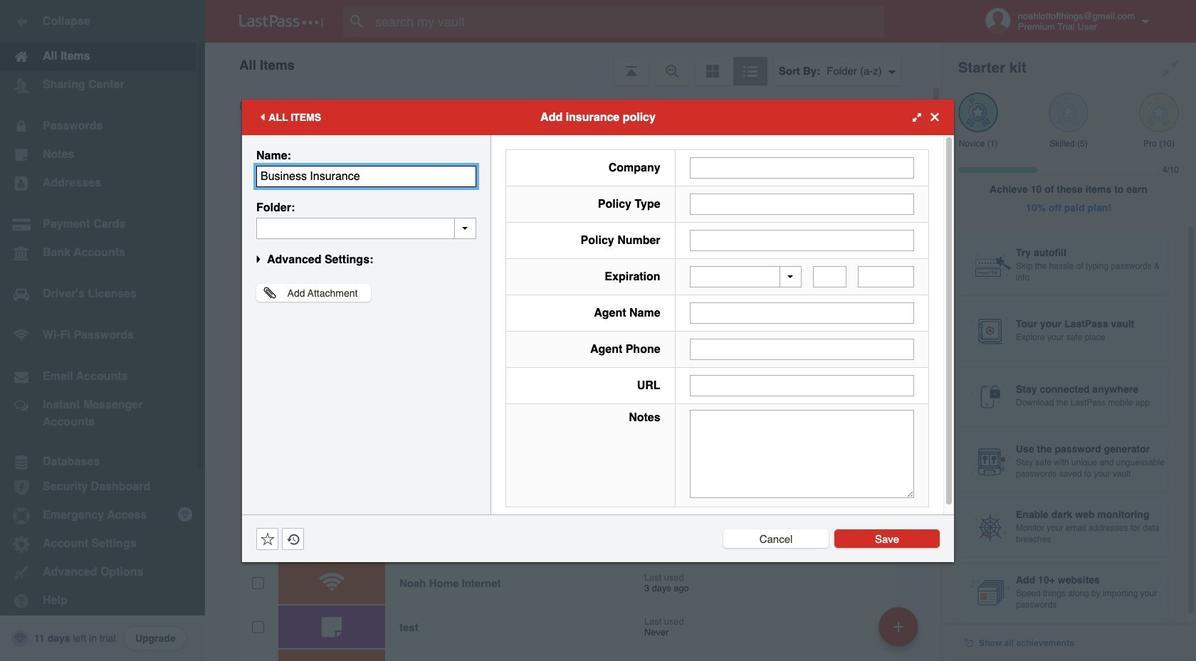 Task type: locate. For each thing, give the bounding box(es) containing it.
None text field
[[690, 157, 915, 178], [690, 193, 915, 215], [859, 266, 915, 288], [690, 157, 915, 178], [690, 193, 915, 215], [859, 266, 915, 288]]

Search search field
[[343, 6, 913, 37]]

None text field
[[256, 166, 477, 187], [256, 218, 477, 239], [690, 230, 915, 251], [814, 266, 847, 288], [690, 303, 915, 324], [690, 339, 915, 360], [690, 375, 915, 397], [690, 410, 915, 499], [256, 166, 477, 187], [256, 218, 477, 239], [690, 230, 915, 251], [814, 266, 847, 288], [690, 303, 915, 324], [690, 339, 915, 360], [690, 375, 915, 397], [690, 410, 915, 499]]

main navigation navigation
[[0, 0, 205, 662]]

dialog
[[242, 99, 955, 562]]



Task type: describe. For each thing, give the bounding box(es) containing it.
new item image
[[894, 622, 904, 632]]

new item navigation
[[874, 603, 928, 662]]

lastpass image
[[239, 15, 323, 28]]

search my vault text field
[[343, 6, 913, 37]]

vault options navigation
[[205, 43, 942, 85]]



